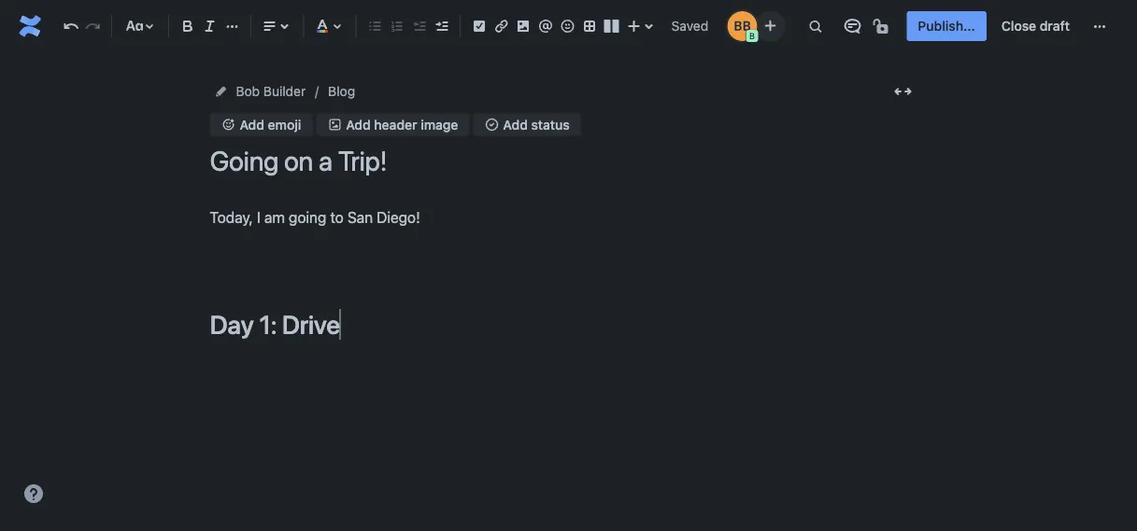 Task type: describe. For each thing, give the bounding box(es) containing it.
add emoji image
[[221, 117, 236, 132]]

italic ⌘i image
[[199, 15, 221, 37]]

1:
[[259, 309, 277, 340]]

more formatting image
[[221, 15, 243, 37]]

i
[[257, 208, 261, 226]]

close draft
[[1002, 18, 1070, 34]]

action item image
[[468, 15, 491, 37]]

emoji image
[[557, 15, 579, 37]]

status
[[531, 117, 570, 132]]

today, i am going to san diego!
[[210, 208, 420, 226]]

add emoji button
[[210, 113, 312, 136]]

find and replace image
[[804, 15, 827, 37]]

add emoji
[[240, 117, 301, 132]]

close
[[1002, 18, 1037, 34]]

make page full-width image
[[892, 80, 915, 103]]

add status button
[[473, 113, 581, 136]]

image
[[421, 117, 458, 132]]

diego!
[[377, 208, 420, 226]]

going
[[289, 208, 326, 226]]

bob builder
[[236, 84, 306, 99]]

publish...
[[918, 18, 976, 34]]

add image, video, or file image
[[512, 15, 535, 37]]

bob builder link
[[236, 80, 306, 103]]

add header image
[[346, 117, 458, 132]]

emoji
[[268, 117, 301, 132]]

drive
[[282, 309, 340, 340]]

saved
[[672, 18, 709, 34]]

blog link
[[328, 80, 355, 103]]

no restrictions image
[[872, 15, 894, 37]]

day
[[210, 309, 254, 340]]

bob builder image
[[728, 11, 758, 41]]

numbered list ⌘⇧7 image
[[386, 15, 409, 37]]

to
[[330, 208, 344, 226]]

bullet list ⌘⇧8 image
[[364, 15, 386, 37]]

blog
[[328, 84, 355, 99]]

outdent ⇧tab image
[[408, 15, 431, 37]]

table image
[[579, 15, 601, 37]]



Task type: locate. For each thing, give the bounding box(es) containing it.
today,
[[210, 208, 253, 226]]

publish... button
[[907, 11, 987, 41]]

san
[[348, 208, 373, 226]]

2 horizontal spatial add
[[503, 117, 528, 132]]

add header image button
[[316, 113, 470, 136]]

add left status in the top of the page
[[503, 117, 528, 132]]

layouts image
[[601, 15, 623, 37]]

bob
[[236, 84, 260, 99]]

confluence image
[[15, 11, 45, 41]]

redo ⌘⇧z image
[[82, 15, 104, 37]]

text styles image
[[124, 15, 146, 37]]

add right add emoji icon
[[240, 117, 265, 132]]

comment icon image
[[842, 15, 864, 37]]

add
[[240, 117, 265, 132], [346, 117, 371, 132], [503, 117, 528, 132]]

add right the image icon
[[346, 117, 371, 132]]

move this blog image
[[214, 84, 229, 99]]

help image
[[22, 483, 45, 506]]

day 1: drive
[[210, 309, 340, 340]]

add for add status
[[503, 117, 528, 132]]

image icon image
[[327, 117, 342, 132]]

add for add emoji
[[240, 117, 265, 132]]

add status
[[503, 117, 570, 132]]

am
[[264, 208, 285, 226]]

invite to edit image
[[759, 14, 782, 37]]

2 add from the left
[[346, 117, 371, 132]]

add for add header image
[[346, 117, 371, 132]]

3 add from the left
[[503, 117, 528, 132]]

1 horizontal spatial add
[[346, 117, 371, 132]]

add inside add emoji dropdown button
[[240, 117, 265, 132]]

header
[[374, 117, 417, 132]]

builder
[[264, 84, 306, 99]]

close draft button
[[991, 11, 1082, 41]]

align left image
[[259, 15, 281, 37]]

add inside add status dropdown button
[[503, 117, 528, 132]]

1 add from the left
[[240, 117, 265, 132]]

Blog post title text field
[[210, 146, 920, 177]]

add inside add header image button
[[346, 117, 371, 132]]

confluence image
[[15, 11, 45, 41]]

Main content area, start typing to enter text. text field
[[210, 205, 920, 340]]

link image
[[490, 15, 513, 37]]

mention image
[[534, 15, 557, 37]]

0 horizontal spatial add
[[240, 117, 265, 132]]

indent tab image
[[430, 15, 453, 37]]

more image
[[1089, 15, 1111, 37]]

undo ⌘z image
[[60, 15, 82, 37]]

draft
[[1040, 18, 1070, 34]]

bold ⌘b image
[[177, 15, 199, 37]]



Task type: vqa. For each thing, say whether or not it's contained in the screenshot.
Add status
yes



